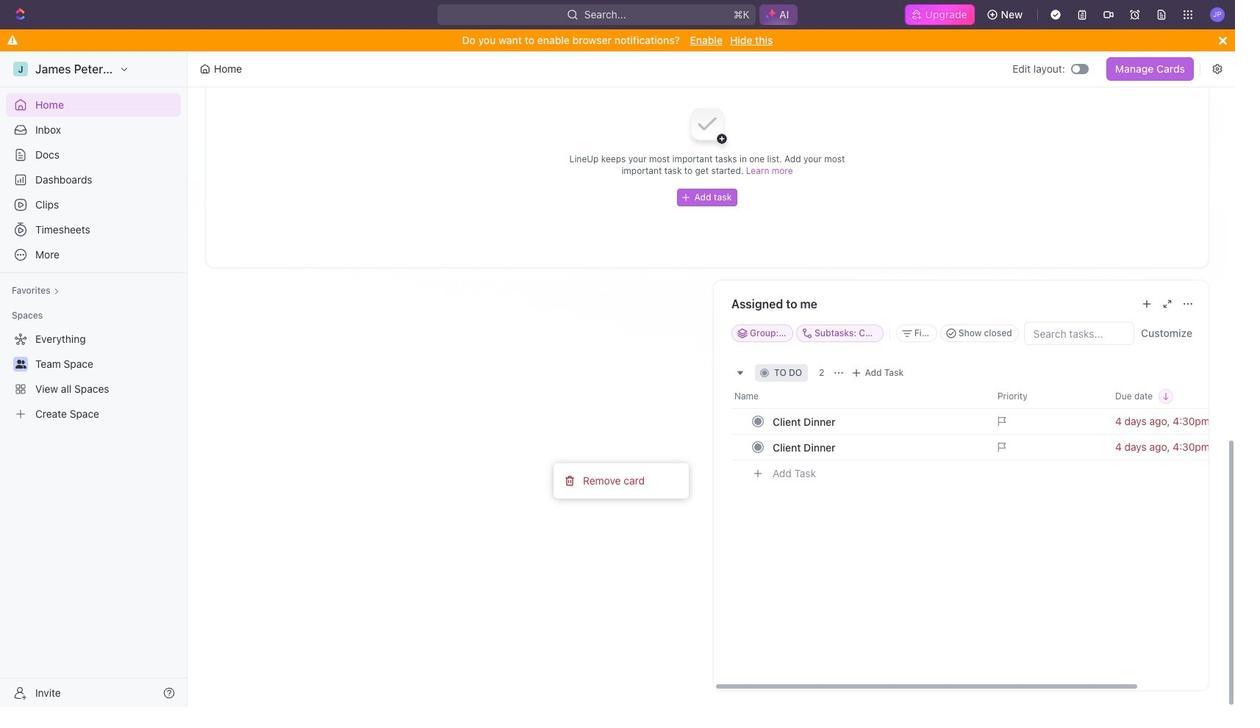 Task type: locate. For each thing, give the bounding box(es) containing it.
sidebar navigation
[[0, 51, 187, 708]]

tree
[[6, 328, 181, 426]]

tree inside sidebar navigation
[[6, 328, 181, 426]]



Task type: vqa. For each thing, say whether or not it's contained in the screenshot.
sidebar Navigation
yes



Task type: describe. For each thing, give the bounding box(es) containing it.
Search tasks... text field
[[1025, 323, 1134, 345]]



